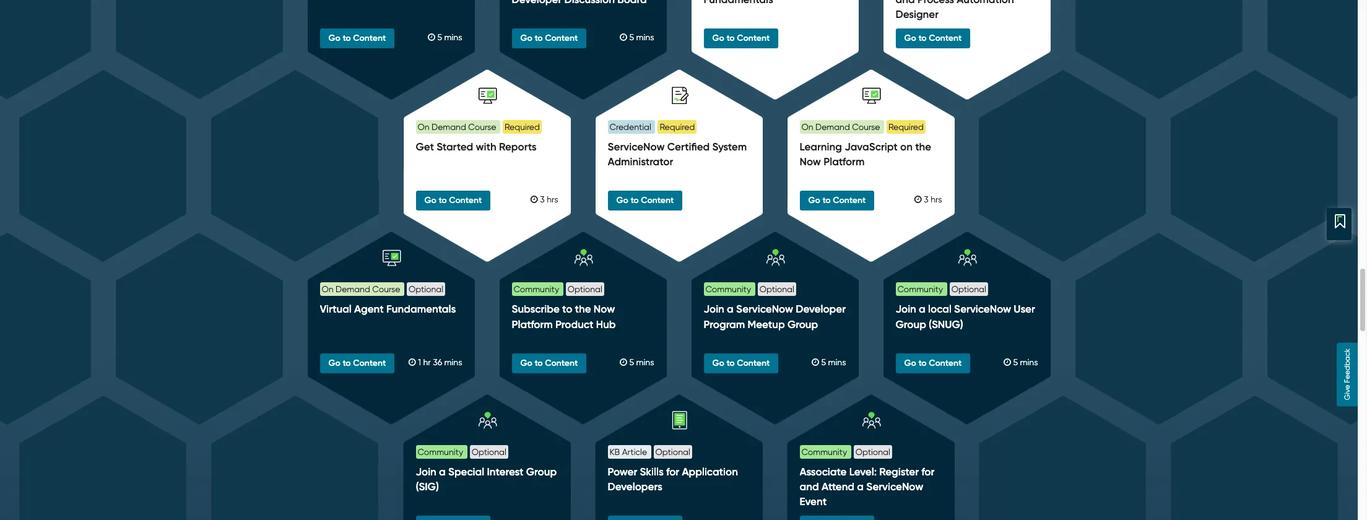 Task type: describe. For each thing, give the bounding box(es) containing it.
1
[[418, 357, 421, 367]]

get started with reports element
[[416, 139, 558, 185]]

join a local servicenow user group (snug) image
[[958, 249, 977, 267]]

(sig)
[[416, 480, 439, 493]]

subscribe to the now platform product hub
[[512, 303, 616, 330]]

join a local servicenow user group (snug)
[[896, 303, 1035, 330]]

community optional for local
[[897, 284, 986, 294]]

associate level: register for and attend a servicenow event element
[[800, 464, 942, 510]]

administrator
[[608, 156, 673, 168]]

level:
[[849, 465, 877, 478]]

course for javascript
[[852, 122, 880, 132]]

community optional for special
[[418, 447, 506, 457]]

servicenow administration fundamentals element
[[704, 0, 846, 22]]

servicenow certified system administrator
[[608, 141, 747, 168]]

on for get started with reports
[[418, 122, 429, 132]]

credential
[[610, 122, 651, 132]]

associate level: register for and attend a servicenow event
[[800, 465, 935, 508]]

on demand course optional
[[322, 284, 443, 294]]

community for join a servicenow developer program meetup group
[[706, 284, 751, 294]]

community for associate level: register for and attend a servicenow event
[[802, 447, 847, 457]]

attend
[[822, 480, 854, 493]]

demand for agent
[[336, 284, 370, 294]]

a for local
[[919, 303, 926, 315]]

optional for join a servicenow developer program meetup group
[[759, 284, 794, 294]]

3 hrs for get started with reports
[[538, 195, 558, 205]]

servicenow certified system administrator element
[[608, 139, 750, 185]]

associate level: register for and attend a servicenow event image
[[862, 411, 881, 430]]

fundamentals
[[386, 303, 456, 315]]

reports
[[499, 141, 537, 153]]

community optional for servicenow
[[706, 284, 794, 294]]

with
[[476, 141, 496, 153]]

(snug)
[[929, 318, 963, 330]]

servicenow inside servicenow certified system administrator
[[608, 141, 665, 153]]

meetup
[[748, 318, 785, 330]]

servicenow inside associate level: register for and attend a servicenow event
[[866, 480, 923, 493]]

article
[[622, 447, 647, 457]]

optional for join a special interest group (sig)
[[472, 447, 506, 457]]

learning javascript on the now platform element
[[800, 139, 942, 185]]

power skills for application developers image
[[670, 411, 689, 430]]

on for virtual agent fundamentals
[[322, 284, 333, 294]]

system
[[712, 141, 747, 153]]

required for get started with reports
[[505, 122, 540, 132]]

5 mins for join a local servicenow user group (snug)
[[1011, 357, 1038, 367]]

hr
[[423, 357, 431, 367]]

to inside subscribe to the now platform product hub
[[562, 303, 572, 315]]

get started with reports
[[416, 141, 537, 153]]

join a servicenow developer program meetup group image
[[766, 249, 785, 267]]

learning javascript on the now platform image
[[862, 86, 881, 105]]

for inside power skills for application developers
[[666, 465, 679, 478]]

join for join a local servicenow user group (snug)
[[896, 303, 916, 315]]

product
[[555, 318, 593, 330]]

3 for learning javascript on the now platform
[[924, 195, 929, 205]]

virtual
[[320, 303, 352, 315]]

certified
[[667, 141, 710, 153]]

servicenow certified system administrator image
[[670, 86, 689, 105]]

program
[[704, 318, 745, 330]]

virtual agent fundamentals
[[320, 303, 456, 315]]

community for subscribe to the now platform product hub
[[514, 284, 559, 294]]

register
[[879, 465, 919, 478]]

event
[[800, 496, 827, 508]]

now inside subscribe to the now platform product hub
[[594, 303, 615, 315]]

3 hrs for learning javascript on the now platform
[[922, 195, 942, 205]]

join for join a servicenow developer program meetup group
[[704, 303, 724, 315]]

subscribe to the now platform product hub element
[[512, 302, 654, 347]]

started
[[437, 141, 473, 153]]

optional for associate level: register for and attend a servicenow event
[[855, 447, 890, 457]]

5 for subscribe to the now platform product hub
[[629, 357, 634, 367]]

servicenow inside join a servicenow developer program meetup group
[[736, 303, 793, 315]]

learning javascript on the now platform
[[800, 141, 931, 168]]

2 required from the left
[[660, 122, 695, 132]]

demand for javascript
[[815, 122, 850, 132]]

kb article optional
[[610, 447, 690, 457]]

a inside associate level: register for and attend a servicenow event
[[857, 480, 864, 493]]

join a local servicenow user group (snug) element
[[896, 302, 1038, 347]]

group inside join a servicenow developer program meetup group
[[788, 318, 818, 330]]



Task type: vqa. For each thing, say whether or not it's contained in the screenshot.
Started
yes



Task type: locate. For each thing, give the bounding box(es) containing it.
1 vertical spatial the
[[575, 303, 591, 315]]

optional up interest
[[472, 447, 506, 457]]

1 3 hrs from the left
[[538, 195, 558, 205]]

servicenow inside join a local servicenow user group (snug)
[[954, 303, 1011, 315]]

36
[[433, 357, 442, 367]]

course up javascript
[[852, 122, 880, 132]]

a down level:
[[857, 480, 864, 493]]

a up program
[[727, 303, 734, 315]]

2 3 from the left
[[924, 195, 929, 205]]

on up get
[[418, 122, 429, 132]]

2 3 hrs from the left
[[922, 195, 942, 205]]

optional down subscribe to the now platform product hub icon
[[568, 284, 602, 294]]

1 hrs from the left
[[547, 195, 558, 205]]

0 horizontal spatial join
[[416, 465, 436, 478]]

join for join a special interest group (sig)
[[416, 465, 436, 478]]

join a special interest group (sig) image
[[478, 411, 497, 430]]

go to content button
[[320, 29, 395, 48], [512, 29, 587, 48], [704, 29, 778, 48], [896, 29, 970, 48], [416, 191, 491, 211], [608, 191, 682, 211], [800, 191, 874, 211], [320, 353, 395, 373], [512, 353, 587, 373], [704, 353, 778, 373], [896, 353, 970, 373]]

power skills for application developers element
[[608, 464, 750, 510]]

a
[[727, 303, 734, 315], [919, 303, 926, 315], [439, 465, 446, 478], [857, 480, 864, 493]]

special
[[448, 465, 484, 478]]

community up special
[[418, 447, 463, 457]]

power
[[608, 465, 637, 478]]

5
[[437, 32, 442, 42], [629, 32, 634, 42], [629, 357, 634, 367], [821, 357, 826, 367], [1013, 357, 1018, 367]]

hrs for get started with reports
[[547, 195, 558, 205]]

optional up power skills for application developers
[[655, 447, 690, 457]]

skills
[[640, 465, 664, 478]]

5 mins for subscribe to the now platform product hub
[[627, 357, 654, 367]]

1 horizontal spatial join
[[704, 303, 724, 315]]

0 horizontal spatial group
[[526, 465, 557, 478]]

group left (snug) at the right bottom of page
[[896, 318, 926, 330]]

3
[[540, 195, 545, 205], [924, 195, 929, 205]]

servicenow
[[608, 141, 665, 153], [736, 303, 793, 315], [954, 303, 1011, 315], [866, 480, 923, 493]]

demand up learning
[[815, 122, 850, 132]]

0 horizontal spatial on demand course required
[[418, 122, 540, 132]]

kb
[[610, 447, 620, 457]]

required up on
[[888, 122, 924, 132]]

clock o image down the subscribe to the now platform product hub 'element'
[[620, 358, 627, 366]]

1 3 from the left
[[540, 195, 545, 205]]

2 hrs from the left
[[931, 195, 942, 205]]

community for join a special interest group (sig)
[[418, 447, 463, 457]]

0 horizontal spatial course
[[372, 284, 400, 294]]

platform inside subscribe to the now platform product hub
[[512, 318, 553, 330]]

0 horizontal spatial 3
[[540, 195, 545, 205]]

join up (sig)
[[416, 465, 436, 478]]

community optional up special
[[418, 447, 506, 457]]

community for join a local servicenow user group (snug)
[[897, 284, 943, 294]]

2 horizontal spatial demand
[[815, 122, 850, 132]]

join inside join a special interest group (sig)
[[416, 465, 436, 478]]

get
[[416, 141, 434, 153]]

community optional for register
[[802, 447, 890, 457]]

javascript
[[845, 141, 898, 153]]

required up reports
[[505, 122, 540, 132]]

5 for join a servicenow developer program meetup group
[[821, 357, 826, 367]]

join
[[704, 303, 724, 315], [896, 303, 916, 315], [416, 465, 436, 478]]

3 required from the left
[[888, 122, 924, 132]]

now up hub
[[594, 303, 615, 315]]

servicenow up "administrator"
[[608, 141, 665, 153]]

platform down subscribe
[[512, 318, 553, 330]]

on demand course required up javascript
[[802, 122, 924, 132]]

for right skills
[[666, 465, 679, 478]]

a left local
[[919, 303, 926, 315]]

on demand course required for started
[[418, 122, 540, 132]]

2 horizontal spatial join
[[896, 303, 916, 315]]

associate
[[800, 465, 847, 478]]

go
[[328, 33, 340, 43], [520, 33, 532, 43], [712, 33, 724, 43], [904, 33, 916, 43], [424, 195, 436, 206], [616, 195, 628, 206], [808, 195, 820, 206], [328, 358, 340, 368], [520, 358, 532, 368], [712, 358, 724, 368], [904, 358, 916, 368]]

optional up level:
[[855, 447, 890, 457]]

on up learning
[[802, 122, 813, 132]]

for inside associate level: register for and attend a servicenow event
[[921, 465, 935, 478]]

0 vertical spatial now
[[800, 156, 821, 168]]

and
[[800, 480, 819, 493]]

for right register
[[921, 465, 935, 478]]

2 on demand course required from the left
[[802, 122, 924, 132]]

required
[[505, 122, 540, 132], [660, 122, 695, 132], [888, 122, 924, 132]]

0 horizontal spatial platform
[[512, 318, 553, 330]]

group
[[788, 318, 818, 330], [896, 318, 926, 330], [526, 465, 557, 478]]

content
[[353, 33, 386, 43], [545, 33, 578, 43], [737, 33, 770, 43], [929, 33, 962, 43], [449, 195, 482, 206], [641, 195, 674, 206], [833, 195, 866, 206], [353, 358, 386, 368], [545, 358, 578, 368], [737, 358, 770, 368], [929, 358, 962, 368]]

developer
[[796, 303, 846, 315]]

servicenow down register
[[866, 480, 923, 493]]

1 horizontal spatial demand
[[432, 122, 466, 132]]

mins
[[444, 32, 462, 42], [636, 32, 654, 42], [444, 357, 462, 367], [636, 357, 654, 367], [828, 357, 846, 367], [1020, 357, 1038, 367]]

1 horizontal spatial now
[[800, 156, 821, 168]]

a left special
[[439, 465, 446, 478]]

community optional for the
[[514, 284, 602, 294]]

course for started
[[468, 122, 496, 132]]

1 horizontal spatial 3
[[924, 195, 929, 205]]

post first question to developer discussion board element
[[512, 0, 654, 22]]

join a special interest group (sig) element
[[416, 464, 558, 510]]

join up program
[[704, 303, 724, 315]]

now down learning
[[800, 156, 821, 168]]

on up the virtual
[[322, 284, 333, 294]]

5 mins
[[435, 32, 462, 42], [627, 32, 654, 42], [627, 357, 654, 367], [819, 357, 846, 367], [1011, 357, 1038, 367]]

group inside join a special interest group (sig)
[[526, 465, 557, 478]]

clock o image down reports
[[530, 195, 538, 204]]

course
[[468, 122, 496, 132], [852, 122, 880, 132], [372, 284, 400, 294]]

platform down learning
[[824, 156, 865, 168]]

clock o image for subscribe to the now platform product hub
[[620, 358, 627, 366]]

demand up agent
[[336, 284, 370, 294]]

3 for get started with reports
[[540, 195, 545, 205]]

required for learning javascript on the now platform
[[888, 122, 924, 132]]

credential required
[[610, 122, 695, 132]]

required up certified at the top of page
[[660, 122, 695, 132]]

1 vertical spatial now
[[594, 303, 615, 315]]

on demand course required for javascript
[[802, 122, 924, 132]]

servicenow up 'meetup'
[[736, 303, 793, 315]]

power skills for application developers
[[608, 465, 738, 493]]

1 horizontal spatial hrs
[[931, 195, 942, 205]]

get started with reports image
[[478, 86, 497, 105]]

1 horizontal spatial the
[[915, 141, 931, 153]]

optional up join a local servicenow user group (snug)
[[951, 284, 986, 294]]

demand
[[432, 122, 466, 132], [815, 122, 850, 132], [336, 284, 370, 294]]

0 horizontal spatial now
[[594, 303, 615, 315]]

the
[[915, 141, 931, 153], [575, 303, 591, 315]]

community up associate
[[802, 447, 847, 457]]

0 vertical spatial the
[[915, 141, 931, 153]]

optional for subscribe to the now platform product hub
[[568, 284, 602, 294]]

1 required from the left
[[505, 122, 540, 132]]

community optional up local
[[897, 284, 986, 294]]

the inside learning javascript on the now platform
[[915, 141, 931, 153]]

now inside learning javascript on the now platform
[[800, 156, 821, 168]]

optional for join a local servicenow user group (snug)
[[951, 284, 986, 294]]

clock o image for join a servicenow developer program meetup group
[[812, 358, 819, 366]]

course up virtual agent fundamentals
[[372, 284, 400, 294]]

optional up "fundamentals"
[[409, 284, 443, 294]]

2 horizontal spatial on
[[802, 122, 813, 132]]

join a special interest group (sig)
[[416, 465, 557, 493]]

1 horizontal spatial platform
[[824, 156, 865, 168]]

optional up join a servicenow developer program meetup group
[[759, 284, 794, 294]]

interest
[[487, 465, 523, 478]]

0 horizontal spatial on
[[322, 284, 333, 294]]

1 horizontal spatial group
[[788, 318, 818, 330]]

a inside join a servicenow developer program meetup group
[[727, 303, 734, 315]]

user
[[1014, 303, 1035, 315]]

1 horizontal spatial for
[[921, 465, 935, 478]]

1 on demand course required from the left
[[418, 122, 540, 132]]

servicenow up (snug) at the right bottom of page
[[954, 303, 1011, 315]]

now
[[800, 156, 821, 168], [594, 303, 615, 315]]

0 horizontal spatial required
[[505, 122, 540, 132]]

0 horizontal spatial for
[[666, 465, 679, 478]]

community optional up level:
[[802, 447, 890, 457]]

hub
[[596, 318, 616, 330]]

a for servicenow
[[727, 303, 734, 315]]

5 mins for join a servicenow developer program meetup group
[[819, 357, 846, 367]]

group right interest
[[526, 465, 557, 478]]

subscribe
[[512, 303, 560, 315]]

join a servicenow developer program meetup group
[[704, 303, 846, 330]]

local
[[928, 303, 952, 315]]

hrs for learning javascript on the now platform
[[931, 195, 942, 205]]

community up program
[[706, 284, 751, 294]]

virtual agent fundamentals element
[[320, 302, 462, 347]]

clock o image for get started with reports
[[530, 195, 538, 204]]

the right on
[[915, 141, 931, 153]]

on
[[900, 141, 913, 153]]

learning
[[800, 141, 842, 153]]

on
[[418, 122, 429, 132], [802, 122, 813, 132], [322, 284, 333, 294]]

virtual agent fundamentals image
[[382, 249, 401, 267]]

community
[[514, 284, 559, 294], [706, 284, 751, 294], [897, 284, 943, 294], [418, 447, 463, 457], [802, 447, 847, 457]]

join inside join a local servicenow user group (snug)
[[896, 303, 916, 315]]

community optional up join a servicenow developer program meetup group
[[706, 284, 794, 294]]

1 horizontal spatial required
[[660, 122, 695, 132]]

for
[[666, 465, 679, 478], [921, 465, 935, 478]]

application
[[682, 465, 738, 478]]

a inside join a local servicenow user group (snug)
[[919, 303, 926, 315]]

clock o image down developer
[[812, 358, 819, 366]]

platform
[[824, 156, 865, 168], [512, 318, 553, 330]]

on for learning javascript on the now platform
[[802, 122, 813, 132]]

0 horizontal spatial the
[[575, 303, 591, 315]]

2 for from the left
[[921, 465, 935, 478]]

the inside subscribe to the now platform product hub
[[575, 303, 591, 315]]

demand up started
[[432, 122, 466, 132]]

2 horizontal spatial course
[[852, 122, 880, 132]]

2 horizontal spatial required
[[888, 122, 924, 132]]

community up local
[[897, 284, 943, 294]]

course for agent
[[372, 284, 400, 294]]

1 horizontal spatial course
[[468, 122, 496, 132]]

introduction to playbooks and process automation designer element
[[896, 0, 1038, 22]]

demand for started
[[432, 122, 466, 132]]

join left local
[[896, 303, 916, 315]]

community optional up subscribe to the now platform product hub at the bottom of page
[[514, 284, 602, 294]]

platform inside learning javascript on the now platform
[[824, 156, 865, 168]]

1 horizontal spatial 3 hrs
[[922, 195, 942, 205]]

0 vertical spatial platform
[[824, 156, 865, 168]]

0 horizontal spatial 3 hrs
[[538, 195, 558, 205]]

join a servicenow developer program meetup group element
[[704, 302, 846, 347]]

agent
[[354, 303, 384, 315]]

5 for join a local servicenow user group (snug)
[[1013, 357, 1018, 367]]

clock o image for join a local servicenow user group (snug)
[[1004, 358, 1011, 366]]

on demand course required up 'get started with reports'
[[418, 122, 540, 132]]

2 horizontal spatial group
[[896, 318, 926, 330]]

group inside join a local servicenow user group (snug)
[[896, 318, 926, 330]]

clock o image
[[428, 33, 435, 42], [620, 33, 627, 42], [914, 195, 922, 204], [409, 358, 416, 366]]

1 horizontal spatial on demand course required
[[802, 122, 924, 132]]

optional
[[409, 284, 443, 294], [568, 284, 602, 294], [759, 284, 794, 294], [951, 284, 986, 294], [472, 447, 506, 457], [655, 447, 690, 457], [855, 447, 890, 457]]

course up with
[[468, 122, 496, 132]]

3 hrs
[[538, 195, 558, 205], [922, 195, 942, 205]]

hrs
[[547, 195, 558, 205], [931, 195, 942, 205]]

clock o image down join a local servicenow user group (snug) element
[[1004, 358, 1011, 366]]

a for special
[[439, 465, 446, 478]]

clock o image
[[530, 195, 538, 204], [620, 358, 627, 366], [812, 358, 819, 366], [1004, 358, 1011, 366]]

join inside join a servicenow developer program meetup group
[[704, 303, 724, 315]]

go to content
[[328, 33, 386, 43], [520, 33, 578, 43], [712, 33, 770, 43], [904, 33, 962, 43], [424, 195, 482, 206], [616, 195, 674, 206], [808, 195, 866, 206], [328, 358, 386, 368], [520, 358, 578, 368], [712, 358, 770, 368], [904, 358, 962, 368]]

0 horizontal spatial hrs
[[547, 195, 558, 205]]

a inside join a special interest group (sig)
[[439, 465, 446, 478]]

developers
[[608, 480, 662, 493]]

0 horizontal spatial demand
[[336, 284, 370, 294]]

the up "product"
[[575, 303, 591, 315]]

1 for from the left
[[666, 465, 679, 478]]

group down developer
[[788, 318, 818, 330]]

community optional
[[514, 284, 602, 294], [706, 284, 794, 294], [897, 284, 986, 294], [418, 447, 506, 457], [802, 447, 890, 457]]

1 horizontal spatial on
[[418, 122, 429, 132]]

to
[[343, 33, 351, 43], [535, 33, 543, 43], [727, 33, 735, 43], [918, 33, 927, 43], [439, 195, 447, 206], [631, 195, 639, 206], [822, 195, 831, 206], [562, 303, 572, 315], [343, 358, 351, 368], [535, 358, 543, 368], [727, 358, 735, 368], [918, 358, 927, 368]]

community up subscribe
[[514, 284, 559, 294]]

1 vertical spatial platform
[[512, 318, 553, 330]]

subscribe to the now platform product hub image
[[574, 249, 593, 267]]

on demand course required
[[418, 122, 540, 132], [802, 122, 924, 132]]

1 hr 36 mins
[[416, 357, 462, 367]]



